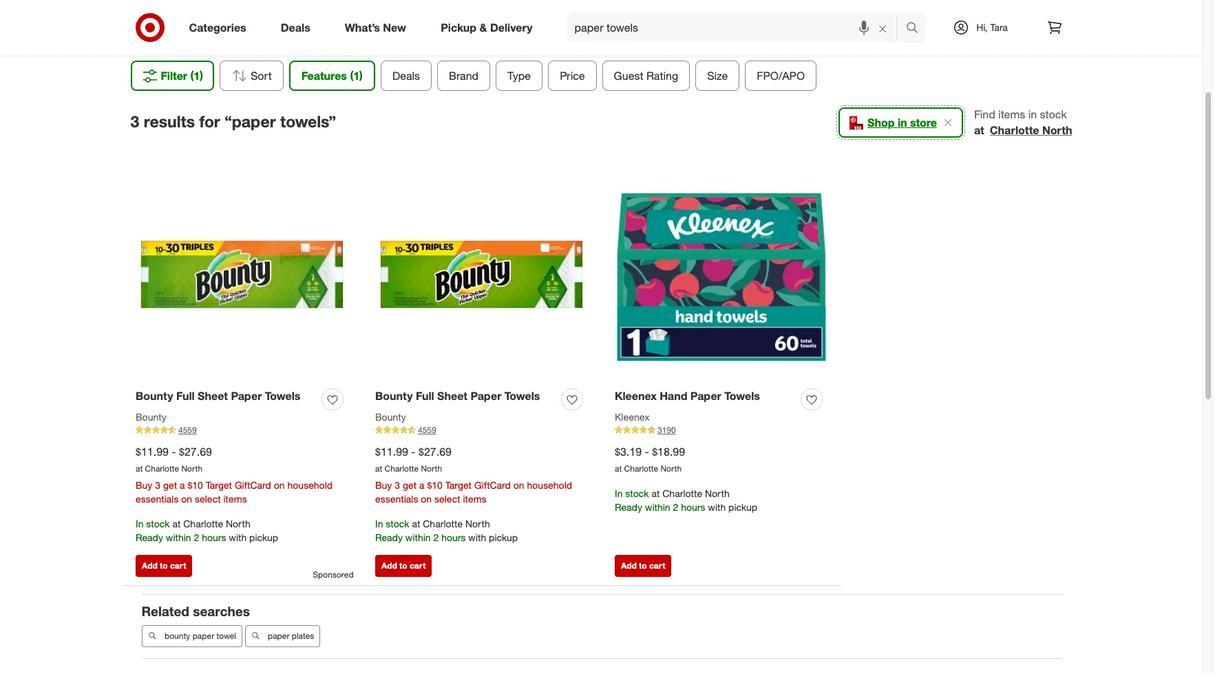 Task type: describe. For each thing, give the bounding box(es) containing it.
giftcard for 2nd bounty full sheet paper towels link from right
[[235, 479, 271, 491]]

1 get from the left
[[163, 479, 177, 491]]

delivery
[[490, 20, 533, 34]]

sort button
[[220, 61, 284, 91]]

1 paper from the left
[[192, 631, 214, 641]]

$10 for first bounty full sheet paper towels link from right's 4559 link
[[427, 479, 443, 491]]

brand
[[449, 69, 479, 83]]

filter (1) button
[[131, 61, 214, 91]]

2 for $3.19
[[673, 501, 679, 513]]

kleenex hand paper towels
[[615, 389, 760, 403]]

paper for first bounty full sheet paper towels link from right
[[471, 389, 502, 403]]

at inside $3.19 - $18.99 at charlotte north
[[615, 464, 622, 474]]

features
[[301, 69, 347, 83]]

paper plates link
[[245, 625, 320, 647]]

4559 for first bounty full sheet paper towels link from right's 4559 link
[[418, 425, 436, 435]]

bounty link for first bounty full sheet paper towels link from right's 4559 link
[[375, 411, 406, 424]]

select for first bounty full sheet paper towels link from right's 4559 link
[[435, 493, 460, 505]]

charlotte inside find items in stock at charlotte north
[[990, 123, 1040, 137]]

brand button
[[437, 61, 490, 91]]

2 - from the left
[[411, 445, 416, 459]]

1 full from the left
[[176, 389, 195, 403]]

fpo/apo button
[[745, 61, 817, 91]]

pickup
[[441, 20, 477, 34]]

0 horizontal spatial pickup
[[249, 532, 278, 543]]

towels"
[[280, 111, 336, 131]]

north inside $3.19 - $18.99 at charlotte north
[[661, 464, 682, 474]]

store
[[910, 116, 937, 130]]

results
[[144, 111, 195, 131]]

0 horizontal spatial ready
[[136, 532, 163, 543]]

find items in stock at charlotte north
[[974, 108, 1073, 137]]

guest rating
[[614, 69, 678, 83]]

household for first bounty full sheet paper towels link from right's 4559 link
[[527, 479, 572, 491]]

&
[[480, 20, 487, 34]]

kleenex for kleenex hand paper towels
[[615, 389, 657, 403]]

2 horizontal spatial 3
[[395, 479, 400, 491]]

type
[[508, 69, 531, 83]]

in stock at  charlotte north ready within 2 hours with pickup for $11.99
[[375, 518, 518, 543]]

0 horizontal spatial 3
[[131, 111, 139, 131]]

in inside find items in stock at charlotte north
[[1029, 108, 1037, 121]]

cart for 2nd bounty full sheet paper towels link from right
[[170, 561, 186, 571]]

in for $3.19
[[615, 488, 623, 499]]

sort
[[251, 69, 272, 83]]

charlotte north button
[[990, 123, 1073, 138]]

$11.99 for 2nd bounty full sheet paper towels link from right
[[136, 445, 169, 459]]

ready for $3.19
[[615, 501, 642, 513]]

$3.19 - $18.99 at charlotte north
[[615, 445, 685, 474]]

hi, tara
[[977, 21, 1008, 33]]

buy for 2nd bounty full sheet paper towels link from right
[[136, 479, 152, 491]]

"paper
[[225, 111, 276, 131]]

4559 for 4559 link corresponding to 2nd bounty full sheet paper towels link from right
[[178, 425, 197, 435]]

tara
[[990, 21, 1008, 33]]

0 horizontal spatial with
[[229, 532, 247, 543]]

in for $11.99
[[375, 518, 383, 530]]

for
[[199, 111, 220, 131]]

shop in store button
[[839, 108, 963, 138]]

categories link
[[177, 12, 264, 43]]

bounty link for 4559 link corresponding to 2nd bounty full sheet paper towels link from right
[[136, 411, 166, 424]]

3 towels from the left
[[725, 389, 760, 403]]

bounty full sheet paper towels for bounty link associated with first bounty full sheet paper towels link from right's 4559 link
[[375, 389, 540, 403]]

1 - from the left
[[172, 445, 176, 459]]

3190
[[658, 425, 676, 435]]

searches
[[193, 604, 250, 619]]

1 bounty full sheet paper towels link from the left
[[136, 388, 301, 404]]

to for first bounty full sheet paper towels link from right's 4559 link
[[399, 561, 407, 571]]

deals link
[[269, 12, 328, 43]]

filter (1)
[[161, 69, 203, 83]]

towels for 2nd bounty full sheet paper towels link from right
[[265, 389, 301, 403]]

features (1)
[[301, 69, 363, 83]]

- inside $3.19 - $18.99 at charlotte north
[[645, 445, 649, 459]]

advertisement region
[[188, 0, 1015, 32]]

What can we help you find? suggestions appear below search field
[[566, 12, 909, 43]]

2 get from the left
[[403, 479, 417, 491]]

guest rating button
[[602, 61, 690, 91]]

related
[[142, 604, 189, 619]]

bounty
[[164, 631, 190, 641]]

to for 3190 link
[[639, 561, 647, 571]]

3 paper from the left
[[691, 389, 722, 403]]

deals button
[[381, 61, 432, 91]]

paper for 2nd bounty full sheet paper towels link from right
[[231, 389, 262, 403]]

pickup & delivery
[[441, 20, 533, 34]]

type button
[[496, 61, 543, 91]]

in stock at  charlotte north ready within 2 hours with pickup for $3.19
[[615, 488, 758, 513]]

(1) for features (1)
[[350, 69, 363, 83]]

add to cart button for 4559 link corresponding to 2nd bounty full sheet paper towels link from right
[[136, 555, 192, 577]]

$27.69 for first bounty full sheet paper towels link from right's 4559 link
[[419, 445, 452, 459]]

find
[[974, 108, 996, 121]]

0 horizontal spatial hours
[[202, 532, 226, 543]]

bounty paper towel
[[164, 631, 236, 641]]

kleenex link
[[615, 411, 650, 424]]

3 results for "paper towels"
[[131, 111, 336, 131]]

price button
[[548, 61, 597, 91]]

$10 for 4559 link corresponding to 2nd bounty full sheet paper towels link from right
[[188, 479, 203, 491]]

add for kleenex hand paper towels link
[[621, 561, 637, 571]]

$27.69 for 4559 link corresponding to 2nd bounty full sheet paper towels link from right
[[179, 445, 212, 459]]

hours for $11.99
[[442, 532, 466, 543]]

stock inside find items in stock at charlotte north
[[1040, 108, 1067, 121]]

plates
[[292, 631, 314, 641]]

a for first bounty full sheet paper towels link from right's 4559 link
[[419, 479, 425, 491]]

at inside find items in stock at charlotte north
[[974, 123, 985, 137]]



Task type: vqa. For each thing, say whether or not it's contained in the screenshot.
purchased
no



Task type: locate. For each thing, give the bounding box(es) containing it.
0 horizontal spatial target
[[206, 479, 232, 491]]

what's new link
[[333, 12, 424, 43]]

a for 4559 link corresponding to 2nd bounty full sheet paper towels link from right
[[180, 479, 185, 491]]

1 horizontal spatial 4559 link
[[375, 424, 588, 436]]

1 horizontal spatial add
[[382, 561, 397, 571]]

1 horizontal spatial essentials
[[375, 493, 418, 505]]

1 horizontal spatial in
[[375, 518, 383, 530]]

add for first bounty full sheet paper towels link from right
[[382, 561, 397, 571]]

add to cart for first bounty full sheet paper towels link from right's 4559 link
[[382, 561, 426, 571]]

2 paper from the left
[[268, 631, 289, 641]]

add to cart button for 3190 link
[[615, 555, 672, 577]]

0 horizontal spatial to
[[160, 561, 168, 571]]

1 horizontal spatial (1)
[[350, 69, 363, 83]]

0 horizontal spatial giftcard
[[235, 479, 271, 491]]

0 horizontal spatial household
[[288, 479, 333, 491]]

1 horizontal spatial ready
[[375, 532, 403, 543]]

paper left towel at the bottom left of page
[[192, 631, 214, 641]]

2 sheet from the left
[[437, 389, 468, 403]]

deals up features
[[281, 20, 310, 34]]

hi,
[[977, 21, 988, 33]]

$11.99 - $27.69 at charlotte north buy 3 get a $10 target giftcard on household essentials on select items for 2nd bounty full sheet paper towels link from right
[[136, 445, 333, 505]]

2 horizontal spatial to
[[639, 561, 647, 571]]

-
[[172, 445, 176, 459], [411, 445, 416, 459], [645, 445, 649, 459]]

0 horizontal spatial sponsored
[[313, 570, 354, 580]]

1 horizontal spatial cart
[[410, 561, 426, 571]]

$3.19
[[615, 445, 642, 459]]

1 horizontal spatial $10
[[427, 479, 443, 491]]

0 horizontal spatial get
[[163, 479, 177, 491]]

2 target from the left
[[445, 479, 472, 491]]

1 horizontal spatial in
[[1029, 108, 1037, 121]]

(1) right the filter
[[190, 69, 203, 83]]

1 horizontal spatial $11.99
[[375, 445, 408, 459]]

3 - from the left
[[645, 445, 649, 459]]

get
[[163, 479, 177, 491], [403, 479, 417, 491]]

ready
[[615, 501, 642, 513], [136, 532, 163, 543], [375, 532, 403, 543]]

2 towels from the left
[[505, 389, 540, 403]]

1 horizontal spatial within
[[405, 532, 431, 543]]

add to cart button
[[136, 555, 192, 577], [375, 555, 432, 577], [615, 555, 672, 577]]

1 $27.69 from the left
[[179, 445, 212, 459]]

essentials for first bounty full sheet paper towels link from right's 4559 link
[[375, 493, 418, 505]]

kleenex
[[615, 389, 657, 403], [615, 411, 650, 423]]

kleenex up kleenex link
[[615, 389, 657, 403]]

1 target from the left
[[206, 479, 232, 491]]

towel
[[216, 631, 236, 641]]

1 horizontal spatial bounty link
[[375, 411, 406, 424]]

shop in store
[[868, 116, 937, 130]]

1 horizontal spatial 4559
[[418, 425, 436, 435]]

2 household from the left
[[527, 479, 572, 491]]

2 $10 from the left
[[427, 479, 443, 491]]

3 add to cart button from the left
[[615, 555, 672, 577]]

2 horizontal spatial towels
[[725, 389, 760, 403]]

2 to from the left
[[399, 561, 407, 571]]

add to cart button for first bounty full sheet paper towels link from right's 4559 link
[[375, 555, 432, 577]]

select for 4559 link corresponding to 2nd bounty full sheet paper towels link from right
[[195, 493, 221, 505]]

1 horizontal spatial towels
[[505, 389, 540, 403]]

household
[[288, 479, 333, 491], [527, 479, 572, 491]]

$18.99
[[652, 445, 685, 459]]

0 horizontal spatial buy
[[136, 479, 152, 491]]

1 horizontal spatial -
[[411, 445, 416, 459]]

1 horizontal spatial full
[[416, 389, 434, 403]]

0 horizontal spatial $27.69
[[179, 445, 212, 459]]

kleenex hand paper towels link
[[615, 388, 760, 404]]

1 horizontal spatial items
[[463, 493, 487, 505]]

1 horizontal spatial hours
[[442, 532, 466, 543]]

2 horizontal spatial 2
[[673, 501, 679, 513]]

categories
[[189, 20, 246, 34]]

in left "store"
[[898, 116, 907, 130]]

add to cart
[[142, 561, 186, 571], [382, 561, 426, 571], [621, 561, 665, 571]]

(1) for filter (1)
[[190, 69, 203, 83]]

1 horizontal spatial target
[[445, 479, 472, 491]]

stock
[[1040, 108, 1067, 121], [626, 488, 649, 499], [146, 518, 170, 530], [386, 518, 409, 530]]

3 to from the left
[[639, 561, 647, 571]]

2 horizontal spatial paper
[[691, 389, 722, 403]]

1 horizontal spatial $11.99 - $27.69 at charlotte north buy 3 get a $10 target giftcard on household essentials on select items
[[375, 445, 572, 505]]

3190 link
[[615, 424, 828, 436]]

0 horizontal spatial sheet
[[198, 389, 228, 403]]

2 4559 from the left
[[418, 425, 436, 435]]

0 horizontal spatial add to cart button
[[136, 555, 192, 577]]

cart for first bounty full sheet paper towels link from right
[[410, 561, 426, 571]]

1 towels from the left
[[265, 389, 301, 403]]

buy for first bounty full sheet paper towels link from right
[[375, 479, 392, 491]]

pickup
[[729, 501, 758, 513], [249, 532, 278, 543], [489, 532, 518, 543]]

0 horizontal spatial full
[[176, 389, 195, 403]]

1 cart from the left
[[170, 561, 186, 571]]

charlotte
[[990, 123, 1040, 137], [145, 464, 179, 474], [385, 464, 419, 474], [624, 464, 658, 474], [663, 488, 703, 499], [183, 518, 223, 530], [423, 518, 463, 530]]

sheet for bounty link associated with first bounty full sheet paper towels link from right's 4559 link
[[437, 389, 468, 403]]

to for 4559 link corresponding to 2nd bounty full sheet paper towels link from right
[[160, 561, 168, 571]]

bounty link
[[136, 411, 166, 424], [375, 411, 406, 424]]

paper left plates
[[268, 631, 289, 641]]

with for $11.99
[[469, 532, 486, 543]]

cart for kleenex hand paper towels link
[[649, 561, 665, 571]]

on
[[274, 479, 285, 491], [514, 479, 525, 491], [181, 493, 192, 505], [421, 493, 432, 505]]

paper plates
[[268, 631, 314, 641]]

kleenex up $3.19
[[615, 411, 650, 423]]

0 vertical spatial sponsored
[[974, 33, 1015, 43]]

3 cart from the left
[[649, 561, 665, 571]]

bounty
[[136, 389, 173, 403], [375, 389, 413, 403], [136, 411, 166, 423], [375, 411, 406, 423]]

north
[[1043, 123, 1073, 137], [181, 464, 203, 474], [421, 464, 442, 474], [661, 464, 682, 474], [705, 488, 730, 499], [226, 518, 250, 530], [466, 518, 490, 530]]

4559 link
[[136, 424, 348, 436], [375, 424, 588, 436]]

2 paper from the left
[[471, 389, 502, 403]]

charlotte inside $3.19 - $18.99 at charlotte north
[[624, 464, 658, 474]]

sponsored
[[974, 33, 1015, 43], [313, 570, 354, 580]]

1 horizontal spatial 3
[[155, 479, 161, 491]]

2 add to cart from the left
[[382, 561, 426, 571]]

0 horizontal spatial $11.99
[[136, 445, 169, 459]]

2 bounty full sheet paper towels link from the left
[[375, 388, 540, 404]]

2 for $11.99
[[433, 532, 439, 543]]

2 horizontal spatial in
[[615, 488, 623, 499]]

0 horizontal spatial in
[[898, 116, 907, 130]]

shop
[[868, 116, 895, 130]]

1 a from the left
[[180, 479, 185, 491]]

2 horizontal spatial in stock at  charlotte north ready within 2 hours with pickup
[[615, 488, 758, 513]]

2 cart from the left
[[410, 561, 426, 571]]

2 horizontal spatial add
[[621, 561, 637, 571]]

2 $27.69 from the left
[[419, 445, 452, 459]]

(1) inside button
[[190, 69, 203, 83]]

kleenex hand paper towels image
[[615, 168, 828, 381], [615, 168, 828, 381]]

4559
[[178, 425, 197, 435], [418, 425, 436, 435]]

within for $11.99
[[405, 532, 431, 543]]

1 $11.99 - $27.69 at charlotte north buy 3 get a $10 target giftcard on household essentials on select items from the left
[[136, 445, 333, 505]]

1 horizontal spatial get
[[403, 479, 417, 491]]

$11.99 - $27.69 at charlotte north buy 3 get a $10 target giftcard on household essentials on select items for first bounty full sheet paper towels link from right
[[375, 445, 572, 505]]

2 horizontal spatial with
[[708, 501, 726, 513]]

0 horizontal spatial towels
[[265, 389, 301, 403]]

2 a from the left
[[419, 479, 425, 491]]

1 horizontal spatial 2
[[433, 532, 439, 543]]

in
[[1029, 108, 1037, 121], [898, 116, 907, 130]]

2 essentials from the left
[[375, 493, 418, 505]]

1 horizontal spatial paper
[[471, 389, 502, 403]]

$27.69
[[179, 445, 212, 459], [419, 445, 452, 459]]

1 (1) from the left
[[190, 69, 203, 83]]

1 4559 link from the left
[[136, 424, 348, 436]]

1 $10 from the left
[[188, 479, 203, 491]]

4559 link for first bounty full sheet paper towels link from right
[[375, 424, 588, 436]]

2 add from the left
[[382, 561, 397, 571]]

(1) right features
[[350, 69, 363, 83]]

add
[[142, 561, 158, 571], [382, 561, 397, 571], [621, 561, 637, 571]]

hours
[[681, 501, 705, 513], [202, 532, 226, 543], [442, 532, 466, 543]]

2 $11.99 from the left
[[375, 445, 408, 459]]

$11.99
[[136, 445, 169, 459], [375, 445, 408, 459]]

0 horizontal spatial select
[[195, 493, 221, 505]]

related searches
[[142, 604, 250, 619]]

2 horizontal spatial -
[[645, 445, 649, 459]]

bounty full sheet paper towels link
[[136, 388, 301, 404], [375, 388, 540, 404]]

2 $11.99 - $27.69 at charlotte north buy 3 get a $10 target giftcard on household essentials on select items from the left
[[375, 445, 572, 505]]

1 select from the left
[[195, 493, 221, 505]]

1 horizontal spatial select
[[435, 493, 460, 505]]

2 horizontal spatial add to cart
[[621, 561, 665, 571]]

1 horizontal spatial giftcard
[[474, 479, 511, 491]]

buy
[[136, 479, 152, 491], [375, 479, 392, 491]]

1 horizontal spatial pickup
[[489, 532, 518, 543]]

2 bounty full sheet paper towels from the left
[[375, 389, 540, 403]]

2 horizontal spatial items
[[999, 108, 1026, 121]]

1 horizontal spatial household
[[527, 479, 572, 491]]

search
[[900, 22, 933, 36]]

fpo/apo
[[757, 69, 805, 83]]

with for $3.19
[[708, 501, 726, 513]]

what's new
[[345, 20, 406, 34]]

1 horizontal spatial add to cart
[[382, 561, 426, 571]]

within
[[645, 501, 670, 513], [166, 532, 191, 543], [405, 532, 431, 543]]

2 full from the left
[[416, 389, 434, 403]]

1 vertical spatial sponsored
[[313, 570, 354, 580]]

2 horizontal spatial pickup
[[729, 501, 758, 513]]

hand
[[660, 389, 688, 403]]

2 buy from the left
[[375, 479, 392, 491]]

size button
[[696, 61, 740, 91]]

0 horizontal spatial bounty link
[[136, 411, 166, 424]]

giftcard for first bounty full sheet paper towels link from right
[[474, 479, 511, 491]]

1 add to cart from the left
[[142, 561, 186, 571]]

add for 2nd bounty full sheet paper towels link from right
[[142, 561, 158, 571]]

1 $11.99 from the left
[[136, 445, 169, 459]]

1 bounty link from the left
[[136, 411, 166, 424]]

items inside find items in stock at charlotte north
[[999, 108, 1026, 121]]

0 horizontal spatial paper
[[192, 631, 214, 641]]

size
[[707, 69, 728, 83]]

1 horizontal spatial bounty full sheet paper towels link
[[375, 388, 540, 404]]

3 add to cart from the left
[[621, 561, 665, 571]]

0 horizontal spatial in
[[136, 518, 144, 530]]

2 horizontal spatial cart
[[649, 561, 665, 571]]

bounty paper towel link
[[142, 625, 242, 647]]

deals for deals button
[[392, 69, 420, 83]]

1 horizontal spatial paper
[[268, 631, 289, 641]]

rating
[[647, 69, 678, 83]]

0 horizontal spatial cart
[[170, 561, 186, 571]]

0 horizontal spatial add to cart
[[142, 561, 186, 571]]

$11.99 for first bounty full sheet paper towels link from right
[[375, 445, 408, 459]]

new
[[383, 20, 406, 34]]

0 horizontal spatial essentials
[[136, 493, 179, 505]]

1 horizontal spatial sponsored
[[974, 33, 1015, 43]]

2 4559 link from the left
[[375, 424, 588, 436]]

with
[[708, 501, 726, 513], [229, 532, 247, 543], [469, 532, 486, 543]]

2
[[673, 501, 679, 513], [194, 532, 199, 543], [433, 532, 439, 543]]

1 sheet from the left
[[198, 389, 228, 403]]

deals
[[281, 20, 310, 34], [392, 69, 420, 83]]

1 vertical spatial kleenex
[[615, 411, 650, 423]]

items
[[999, 108, 1026, 121], [223, 493, 247, 505], [463, 493, 487, 505]]

filter
[[161, 69, 187, 83]]

deals for deals link
[[281, 20, 310, 34]]

0 horizontal spatial in stock at  charlotte north ready within 2 hours with pickup
[[136, 518, 278, 543]]

in inside button
[[898, 116, 907, 130]]

within for $3.19
[[645, 501, 670, 513]]

4559 link for 2nd bounty full sheet paper towels link from right
[[136, 424, 348, 436]]

what's
[[345, 20, 380, 34]]

bounty full sheet paper towels for bounty link related to 4559 link corresponding to 2nd bounty full sheet paper towels link from right
[[136, 389, 301, 403]]

1 add from the left
[[142, 561, 158, 571]]

deals inside button
[[392, 69, 420, 83]]

cart
[[170, 561, 186, 571], [410, 561, 426, 571], [649, 561, 665, 571]]

towels for first bounty full sheet paper towels link from right
[[505, 389, 540, 403]]

3
[[131, 111, 139, 131], [155, 479, 161, 491], [395, 479, 400, 491]]

0 horizontal spatial bounty full sheet paper towels link
[[136, 388, 301, 404]]

in
[[615, 488, 623, 499], [136, 518, 144, 530], [375, 518, 383, 530]]

bounty full sheet paper towels image
[[136, 168, 348, 381], [136, 168, 348, 381], [375, 168, 588, 381], [375, 168, 588, 381]]

0 vertical spatial deals
[[281, 20, 310, 34]]

1 buy from the left
[[136, 479, 152, 491]]

add to cart for 3190 link
[[621, 561, 665, 571]]

at
[[974, 123, 985, 137], [136, 464, 143, 474], [375, 464, 382, 474], [615, 464, 622, 474], [652, 488, 660, 499], [172, 518, 181, 530], [412, 518, 420, 530]]

0 vertical spatial kleenex
[[615, 389, 657, 403]]

1 to from the left
[[160, 561, 168, 571]]

1 4559 from the left
[[178, 425, 197, 435]]

pickup for $3.19
[[729, 501, 758, 513]]

1 kleenex from the top
[[615, 389, 657, 403]]

1 vertical spatial deals
[[392, 69, 420, 83]]

1 horizontal spatial bounty full sheet paper towels
[[375, 389, 540, 403]]

0 horizontal spatial 4559 link
[[136, 424, 348, 436]]

0 horizontal spatial add
[[142, 561, 158, 571]]

1 horizontal spatial $27.69
[[419, 445, 452, 459]]

0 horizontal spatial 2
[[194, 532, 199, 543]]

pickup for $11.99
[[489, 532, 518, 543]]

2 giftcard from the left
[[474, 479, 511, 491]]

sheet
[[198, 389, 228, 403], [437, 389, 468, 403]]

2 horizontal spatial within
[[645, 501, 670, 513]]

2 kleenex from the top
[[615, 411, 650, 423]]

1 horizontal spatial deals
[[392, 69, 420, 83]]

(1)
[[190, 69, 203, 83], [350, 69, 363, 83]]

1 horizontal spatial sheet
[[437, 389, 468, 403]]

1 giftcard from the left
[[235, 479, 271, 491]]

in up charlotte north button
[[1029, 108, 1037, 121]]

essentials
[[136, 493, 179, 505], [375, 493, 418, 505]]

deals down new
[[392, 69, 420, 83]]

2 bounty link from the left
[[375, 411, 406, 424]]

to
[[160, 561, 168, 571], [399, 561, 407, 571], [639, 561, 647, 571]]

search button
[[900, 12, 933, 45]]

guest
[[614, 69, 644, 83]]

0 horizontal spatial items
[[223, 493, 247, 505]]

1 household from the left
[[288, 479, 333, 491]]

1 horizontal spatial a
[[419, 479, 425, 491]]

1 horizontal spatial add to cart button
[[375, 555, 432, 577]]

1 bounty full sheet paper towels from the left
[[136, 389, 301, 403]]

kleenex for kleenex
[[615, 411, 650, 423]]

household for 4559 link corresponding to 2nd bounty full sheet paper towels link from right
[[288, 479, 333, 491]]

add to cart for 4559 link corresponding to 2nd bounty full sheet paper towels link from right
[[142, 561, 186, 571]]

1 add to cart button from the left
[[136, 555, 192, 577]]

target
[[206, 479, 232, 491], [445, 479, 472, 491]]

2 horizontal spatial hours
[[681, 501, 705, 513]]

0 horizontal spatial bounty full sheet paper towels
[[136, 389, 301, 403]]

1 paper from the left
[[231, 389, 262, 403]]

1 horizontal spatial with
[[469, 532, 486, 543]]

$11.99 - $27.69 at charlotte north buy 3 get a $10 target giftcard on household essentials on select items
[[136, 445, 333, 505], [375, 445, 572, 505]]

0 horizontal spatial $11.99 - $27.69 at charlotte north buy 3 get a $10 target giftcard on household essentials on select items
[[136, 445, 333, 505]]

price
[[560, 69, 585, 83]]

0 horizontal spatial -
[[172, 445, 176, 459]]

essentials for 4559 link corresponding to 2nd bounty full sheet paper towels link from right
[[136, 493, 179, 505]]

select
[[195, 493, 221, 505], [435, 493, 460, 505]]

3 add from the left
[[621, 561, 637, 571]]

0 horizontal spatial paper
[[231, 389, 262, 403]]

2 select from the left
[[435, 493, 460, 505]]

ready for $11.99
[[375, 532, 403, 543]]

towels
[[265, 389, 301, 403], [505, 389, 540, 403], [725, 389, 760, 403]]

north inside find items in stock at charlotte north
[[1043, 123, 1073, 137]]

2 add to cart button from the left
[[375, 555, 432, 577]]

pickup & delivery link
[[429, 12, 550, 43]]

0 horizontal spatial a
[[180, 479, 185, 491]]

full
[[176, 389, 195, 403], [416, 389, 434, 403]]

2 (1) from the left
[[350, 69, 363, 83]]

1 horizontal spatial in stock at  charlotte north ready within 2 hours with pickup
[[375, 518, 518, 543]]

0 horizontal spatial (1)
[[190, 69, 203, 83]]

1 essentials from the left
[[136, 493, 179, 505]]

paper
[[231, 389, 262, 403], [471, 389, 502, 403], [691, 389, 722, 403]]

0 horizontal spatial within
[[166, 532, 191, 543]]

hours for $3.19
[[681, 501, 705, 513]]

sheet for bounty link related to 4559 link corresponding to 2nd bounty full sheet paper towels link from right
[[198, 389, 228, 403]]



